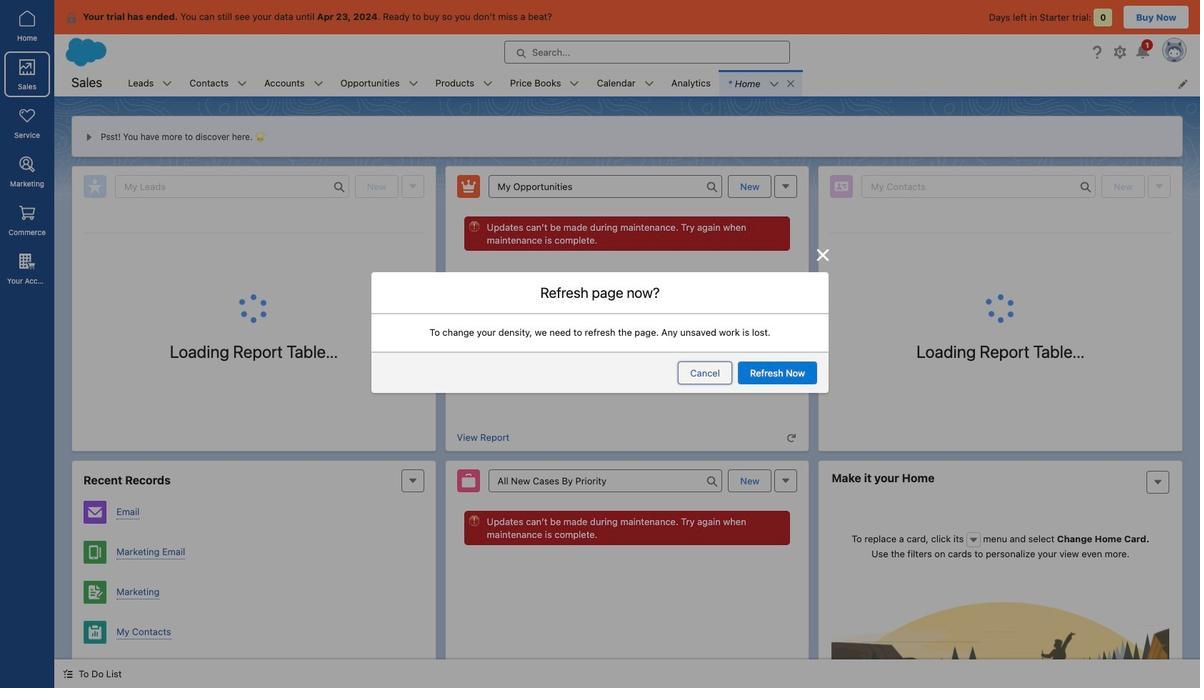 Task type: describe. For each thing, give the bounding box(es) containing it.
text default image inside list item
[[786, 78, 796, 88]]

1 error image from the top
[[469, 221, 480, 232]]

0 horizontal spatial text default image
[[66, 12, 77, 23]]

6 list item from the left
[[502, 70, 589, 97]]

5 list item from the left
[[427, 70, 502, 97]]

2 horizontal spatial text default image
[[969, 535, 979, 545]]

3 list item from the left
[[256, 70, 332, 97]]

8 list item from the left
[[720, 70, 803, 97]]

inverse image
[[815, 247, 832, 264]]

communication subscription image
[[84, 581, 107, 604]]

report image
[[84, 621, 107, 644]]

account image
[[84, 661, 107, 684]]

0 horizontal spatial text default image
[[63, 669, 73, 679]]

2 grid from the left
[[831, 233, 1172, 234]]

2 error image from the top
[[469, 515, 480, 527]]

1 grid from the left
[[84, 233, 424, 234]]



Task type: vqa. For each thing, say whether or not it's contained in the screenshot.
bottommost error ICON
yes



Task type: locate. For each thing, give the bounding box(es) containing it.
7 list item from the left
[[589, 70, 663, 97]]

4 list item from the left
[[332, 70, 427, 97]]

list
[[120, 70, 1201, 97]]

1 horizontal spatial text default image
[[786, 78, 796, 88]]

2 vertical spatial text default image
[[63, 669, 73, 679]]

0 vertical spatial text default image
[[66, 12, 77, 23]]

1 vertical spatial text default image
[[969, 535, 979, 545]]

list item
[[120, 70, 181, 97], [181, 70, 256, 97], [256, 70, 332, 97], [332, 70, 427, 97], [427, 70, 502, 97], [502, 70, 589, 97], [589, 70, 663, 97], [720, 70, 803, 97]]

engagement channel type image
[[84, 501, 107, 524]]

error image
[[469, 221, 480, 232], [469, 515, 480, 527]]

text default image
[[787, 433, 797, 443], [969, 535, 979, 545], [63, 669, 73, 679]]

communication subscription channel type image
[[84, 541, 107, 564]]

1 vertical spatial text default image
[[786, 78, 796, 88]]

0 vertical spatial text default image
[[787, 433, 797, 443]]

0 horizontal spatial grid
[[84, 233, 424, 234]]

1 horizontal spatial grid
[[831, 233, 1172, 234]]

2 list item from the left
[[181, 70, 256, 97]]

1 horizontal spatial text default image
[[787, 433, 797, 443]]

1 vertical spatial error image
[[469, 515, 480, 527]]

1 list item from the left
[[120, 70, 181, 97]]

grid
[[84, 233, 424, 234], [831, 233, 1172, 234]]

text default image
[[66, 12, 77, 23], [786, 78, 796, 88]]

0 vertical spatial error image
[[469, 221, 480, 232]]



